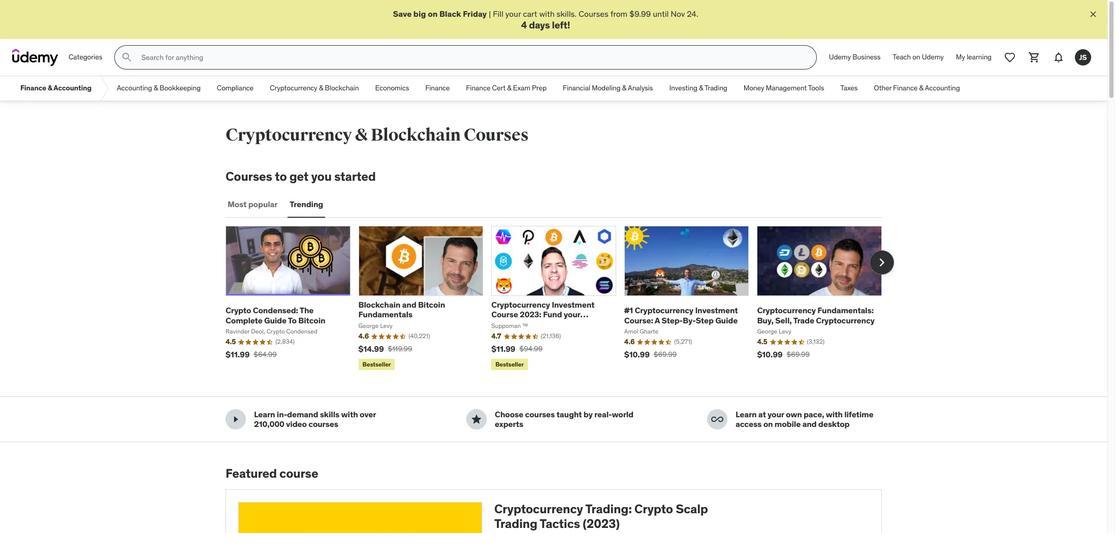 Task type: describe. For each thing, give the bounding box(es) containing it.
cryptocurrency investment course 2023: fund your retirement!
[[492, 300, 595, 330]]

compliance
[[217, 84, 254, 93]]

desktop
[[819, 420, 850, 430]]

scalp
[[676, 502, 709, 518]]

own
[[786, 410, 803, 420]]

step-
[[662, 315, 683, 326]]

choose courses taught by real-world experts
[[495, 410, 634, 430]]

on inside learn at your own pace, with lifetime access on mobile and desktop
[[764, 420, 774, 430]]

cryptocurrency fundamentals: buy, sell, trade cryptocurrency
[[758, 306, 875, 326]]

guide inside crypto condensed: the complete guide to bitcoin
[[264, 315, 287, 326]]

modeling
[[592, 84, 621, 93]]

business
[[853, 53, 881, 62]]

finance & accounting link
[[12, 76, 100, 101]]

categories button
[[63, 45, 108, 70]]

days
[[529, 19, 550, 31]]

finance for finance cert & exam prep
[[466, 84, 491, 93]]

save
[[393, 9, 412, 19]]

over
[[360, 410, 376, 420]]

economics
[[375, 84, 409, 93]]

your inside learn at your own pace, with lifetime access on mobile and desktop
[[768, 410, 785, 420]]

your inside cryptocurrency investment course 2023: fund your retirement!
[[564, 310, 581, 320]]

teach
[[893, 53, 912, 62]]

exam
[[513, 84, 531, 93]]

cryptocurrency trading: crypto scalp trading tactics (2023) link
[[226, 490, 883, 534]]

teach on udemy link
[[887, 45, 951, 70]]

medium image for choose
[[471, 414, 483, 426]]

courses inside learn in-demand skills with over 210,000 video courses
[[309, 420, 339, 430]]

cryptocurrency trading: crypto scalp trading tactics (2023)
[[495, 502, 709, 532]]

at
[[759, 410, 767, 420]]

courses inside the 'choose courses taught by real-world experts'
[[525, 410, 555, 420]]

investing
[[670, 84, 698, 93]]

notifications image
[[1053, 51, 1066, 64]]

on inside save big on black friday | fill your cart with skills. courses from $9.99 until nov 24. 4 days left!
[[428, 9, 438, 19]]

carousel element
[[226, 226, 895, 373]]

fill
[[493, 9, 504, 19]]

money
[[744, 84, 765, 93]]

the
[[300, 306, 314, 316]]

and inside blockchain and bitcoin fundamentals
[[402, 300, 417, 310]]

crypto inside the cryptocurrency trading: crypto scalp trading tactics (2023)
[[635, 502, 674, 518]]

finance & accounting
[[20, 84, 92, 93]]

with inside learn in-demand skills with over 210,000 video courses
[[341, 410, 358, 420]]

finance for finance & accounting
[[20, 84, 46, 93]]

udemy business
[[830, 53, 881, 62]]

featured course
[[226, 466, 318, 482]]

learn at your own pace, with lifetime access on mobile and desktop
[[736, 410, 874, 430]]

my
[[957, 53, 966, 62]]

choose
[[495, 410, 524, 420]]

other finance & accounting
[[875, 84, 961, 93]]

nov
[[671, 9, 686, 19]]

24.
[[687, 9, 699, 19]]

mobile
[[775, 420, 801, 430]]

blockchain for cryptocurrency & blockchain courses
[[371, 125, 461, 146]]

accounting inside accounting & bookkeeping link
[[117, 84, 152, 93]]

by
[[584, 410, 593, 420]]

(2023)
[[583, 517, 620, 532]]

tactics
[[540, 517, 581, 532]]

cert
[[492, 84, 506, 93]]

to
[[288, 315, 297, 326]]

bitcoin inside blockchain and bitcoin fundamentals
[[418, 300, 445, 310]]

taught
[[557, 410, 582, 420]]

submit search image
[[121, 51, 133, 64]]

skills.
[[557, 9, 577, 19]]

fundamentals:
[[818, 306, 874, 316]]

pace,
[[804, 410, 825, 420]]

#1
[[625, 306, 634, 316]]

finance cert & exam prep link
[[458, 76, 555, 101]]

condensed:
[[253, 306, 298, 316]]

popular
[[248, 200, 278, 210]]

categories
[[69, 53, 102, 62]]

blockchain for cryptocurrency & blockchain
[[325, 84, 359, 93]]

with inside learn at your own pace, with lifetime access on mobile and desktop
[[827, 410, 843, 420]]

finance link
[[418, 76, 458, 101]]

access
[[736, 420, 762, 430]]

friday
[[463, 9, 487, 19]]

from
[[611, 9, 628, 19]]

cryptocurrency for cryptocurrency trading: crypto scalp trading tactics (2023)
[[495, 502, 584, 518]]

cryptocurrency for cryptocurrency fundamentals: buy, sell, trade cryptocurrency
[[758, 306, 817, 316]]

with inside save big on black friday | fill your cart with skills. courses from $9.99 until nov 24. 4 days left!
[[540, 9, 555, 19]]

cryptocurrency & blockchain courses
[[226, 125, 529, 146]]

get
[[290, 169, 309, 185]]

courses to get you started
[[226, 169, 376, 185]]

medium image for learn
[[230, 414, 242, 426]]

cryptocurrency & blockchain
[[270, 84, 359, 93]]

step
[[696, 315, 714, 326]]

wishlist image
[[1005, 51, 1017, 64]]

cryptocurrency for cryptocurrency & blockchain
[[270, 84, 318, 93]]

udemy image
[[12, 49, 58, 66]]

4 finance from the left
[[894, 84, 918, 93]]

other finance & accounting link
[[867, 76, 969, 101]]

course
[[492, 310, 519, 320]]

most popular
[[228, 200, 278, 210]]

close image
[[1089, 9, 1099, 19]]

video
[[286, 420, 307, 430]]

cryptocurrency inside #1 cryptocurrency investment course: a step-by-step guide
[[635, 306, 694, 316]]

cryptocurrency for cryptocurrency & blockchain courses
[[226, 125, 352, 146]]

lifetime
[[845, 410, 874, 420]]

by-
[[683, 315, 696, 326]]

and inside learn at your own pace, with lifetime access on mobile and desktop
[[803, 420, 817, 430]]

blockchain inside blockchain and bitcoin fundamentals
[[359, 300, 401, 310]]

investment inside cryptocurrency investment course 2023: fund your retirement!
[[552, 300, 595, 310]]

investing & trading link
[[662, 76, 736, 101]]

accounting inside finance & accounting link
[[54, 84, 92, 93]]

left!
[[552, 19, 571, 31]]

sell,
[[776, 315, 792, 326]]

accounting & bookkeeping
[[117, 84, 201, 93]]

udemy business link
[[824, 45, 887, 70]]



Task type: locate. For each thing, give the bounding box(es) containing it.
financial
[[563, 84, 591, 93]]

learn inside learn at your own pace, with lifetime access on mobile and desktop
[[736, 410, 757, 420]]

udemy left the business
[[830, 53, 852, 62]]

1 horizontal spatial with
[[540, 9, 555, 19]]

2 udemy from the left
[[923, 53, 945, 62]]

1 medium image from the left
[[230, 414, 242, 426]]

finance down "udemy" image
[[20, 84, 46, 93]]

0 horizontal spatial guide
[[264, 315, 287, 326]]

retirement!
[[492, 320, 537, 330]]

0 vertical spatial trading
[[705, 84, 728, 93]]

economics link
[[367, 76, 418, 101]]

your right fill
[[506, 9, 521, 19]]

finance left cert
[[466, 84, 491, 93]]

0 horizontal spatial trading
[[495, 517, 538, 532]]

0 vertical spatial on
[[428, 9, 438, 19]]

learn for learn at your own pace, with lifetime access on mobile and desktop
[[736, 410, 757, 420]]

0 horizontal spatial with
[[341, 410, 358, 420]]

guide left to
[[264, 315, 287, 326]]

1 horizontal spatial crypto
[[635, 502, 674, 518]]

udemy inside udemy business link
[[830, 53, 852, 62]]

1 horizontal spatial guide
[[716, 315, 738, 326]]

compliance link
[[209, 76, 262, 101]]

learning
[[967, 53, 992, 62]]

1 horizontal spatial courses
[[525, 410, 555, 420]]

trading:
[[586, 502, 632, 518]]

0 horizontal spatial investment
[[552, 300, 595, 310]]

trading inside investing & trading link
[[705, 84, 728, 93]]

blockchain inside cryptocurrency & blockchain link
[[325, 84, 359, 93]]

trading inside the cryptocurrency trading: crypto scalp trading tactics (2023)
[[495, 517, 538, 532]]

cryptocurrency & blockchain link
[[262, 76, 367, 101]]

Search for anything text field
[[139, 49, 805, 66]]

courses right video
[[309, 420, 339, 430]]

your right fund
[[564, 310, 581, 320]]

3 finance from the left
[[466, 84, 491, 93]]

course
[[280, 466, 318, 482]]

learn in-demand skills with over 210,000 video courses
[[254, 410, 376, 430]]

money management tools link
[[736, 76, 833, 101]]

on left mobile
[[764, 420, 774, 430]]

guide inside #1 cryptocurrency investment course: a step-by-step guide
[[716, 315, 738, 326]]

cryptocurrency investment course 2023: fund your retirement! link
[[492, 300, 595, 330]]

0 horizontal spatial medium image
[[230, 414, 242, 426]]

management
[[766, 84, 807, 93]]

|
[[489, 9, 491, 19]]

finance
[[20, 84, 46, 93], [426, 84, 450, 93], [466, 84, 491, 93], [894, 84, 918, 93]]

my learning link
[[951, 45, 999, 70]]

0 horizontal spatial udemy
[[830, 53, 852, 62]]

1 horizontal spatial trading
[[705, 84, 728, 93]]

0 vertical spatial crypto
[[226, 306, 251, 316]]

finance right economics
[[426, 84, 450, 93]]

crypto left 'scalp'
[[635, 502, 674, 518]]

money management tools
[[744, 84, 825, 93]]

0 vertical spatial your
[[506, 9, 521, 19]]

with left over
[[341, 410, 358, 420]]

2 accounting from the left
[[117, 84, 152, 93]]

tools
[[809, 84, 825, 93]]

js link
[[1072, 45, 1096, 70]]

2 horizontal spatial your
[[768, 410, 785, 420]]

0 vertical spatial and
[[402, 300, 417, 310]]

crypto condensed: the complete guide to bitcoin link
[[226, 306, 326, 326]]

courses left the from
[[579, 9, 609, 19]]

1 horizontal spatial your
[[564, 310, 581, 320]]

1 accounting from the left
[[54, 84, 92, 93]]

learn inside learn in-demand skills with over 210,000 video courses
[[254, 410, 275, 420]]

teach on udemy
[[893, 53, 945, 62]]

1 horizontal spatial accounting
[[117, 84, 152, 93]]

learn
[[254, 410, 275, 420], [736, 410, 757, 420]]

a
[[655, 315, 660, 326]]

courses inside save big on black friday | fill your cart with skills. courses from $9.99 until nov 24. 4 days left!
[[579, 9, 609, 19]]

bookkeeping
[[160, 84, 201, 93]]

2 horizontal spatial on
[[913, 53, 921, 62]]

to
[[275, 169, 287, 185]]

skills
[[320, 410, 340, 420]]

1 udemy from the left
[[830, 53, 852, 62]]

investing & trading
[[670, 84, 728, 93]]

finance cert & exam prep
[[466, 84, 547, 93]]

0 horizontal spatial courses
[[309, 420, 339, 430]]

2 vertical spatial courses
[[226, 169, 272, 185]]

trading left 'tactics' at the bottom
[[495, 517, 538, 532]]

0 horizontal spatial your
[[506, 9, 521, 19]]

1 horizontal spatial and
[[803, 420, 817, 430]]

1 horizontal spatial learn
[[736, 410, 757, 420]]

cryptocurrency inside cryptocurrency & blockchain link
[[270, 84, 318, 93]]

2 finance from the left
[[426, 84, 450, 93]]

bitcoin inside crypto condensed: the complete guide to bitcoin
[[299, 315, 326, 326]]

crypto inside crypto condensed: the complete guide to bitcoin
[[226, 306, 251, 316]]

your inside save big on black friday | fill your cart with skills. courses from $9.99 until nov 24. 4 days left!
[[506, 9, 521, 19]]

cryptocurrency inside cryptocurrency investment course 2023: fund your retirement!
[[492, 300, 551, 310]]

finance right the other
[[894, 84, 918, 93]]

cryptocurrency fundamentals: buy, sell, trade cryptocurrency link
[[758, 306, 875, 326]]

my learning
[[957, 53, 992, 62]]

cryptocurrency for cryptocurrency investment course 2023: fund your retirement!
[[492, 300, 551, 310]]

on right the big
[[428, 9, 438, 19]]

learn left in-
[[254, 410, 275, 420]]

0 horizontal spatial and
[[402, 300, 417, 310]]

#1 cryptocurrency investment course: a step-by-step guide
[[625, 306, 739, 326]]

learn left at
[[736, 410, 757, 420]]

started
[[335, 169, 376, 185]]

1 vertical spatial crypto
[[635, 502, 674, 518]]

1 vertical spatial trading
[[495, 517, 538, 532]]

0 vertical spatial blockchain
[[325, 84, 359, 93]]

cart
[[523, 9, 538, 19]]

2 horizontal spatial with
[[827, 410, 843, 420]]

1 vertical spatial your
[[564, 310, 581, 320]]

big
[[414, 9, 426, 19]]

1 guide from the left
[[264, 315, 287, 326]]

210,000
[[254, 420, 285, 430]]

buy,
[[758, 315, 774, 326]]

courses down cert
[[464, 125, 529, 146]]

courses left taught
[[525, 410, 555, 420]]

your
[[506, 9, 521, 19], [564, 310, 581, 320], [768, 410, 785, 420]]

blockchain and bitcoin fundamentals
[[359, 300, 445, 320]]

2 horizontal spatial accounting
[[926, 84, 961, 93]]

on right teach
[[913, 53, 921, 62]]

taxes link
[[833, 76, 867, 101]]

4
[[521, 19, 527, 31]]

0 vertical spatial bitcoin
[[418, 300, 445, 310]]

accounting down my
[[926, 84, 961, 93]]

trending button
[[288, 193, 326, 217]]

0 horizontal spatial crypto
[[226, 306, 251, 316]]

guide right step
[[716, 315, 738, 326]]

accounting right arrow pointing to subcategory menu links image
[[117, 84, 152, 93]]

cryptocurrency inside the cryptocurrency trading: crypto scalp trading tactics (2023)
[[495, 502, 584, 518]]

medium image left 210,000
[[230, 414, 242, 426]]

1 learn from the left
[[254, 410, 275, 420]]

udemy inside the teach on udemy link
[[923, 53, 945, 62]]

0 horizontal spatial bitcoin
[[299, 315, 326, 326]]

bitcoin right fundamentals
[[418, 300, 445, 310]]

demand
[[287, 410, 318, 420]]

learn for learn in-demand skills with over 210,000 video courses
[[254, 410, 275, 420]]

your right at
[[768, 410, 785, 420]]

courses up most popular
[[226, 169, 272, 185]]

1 horizontal spatial bitcoin
[[418, 300, 445, 310]]

accounting
[[54, 84, 92, 93], [117, 84, 152, 93], [926, 84, 961, 93]]

trade
[[794, 315, 815, 326]]

1 horizontal spatial courses
[[464, 125, 529, 146]]

trading right investing
[[705, 84, 728, 93]]

1 vertical spatial courses
[[464, 125, 529, 146]]

next image
[[874, 255, 891, 271]]

medium image left 'experts' at the bottom of page
[[471, 414, 483, 426]]

medium image
[[230, 414, 242, 426], [471, 414, 483, 426]]

investment
[[552, 300, 595, 310], [696, 306, 739, 316]]

0 horizontal spatial courses
[[226, 169, 272, 185]]

2 vertical spatial blockchain
[[359, 300, 401, 310]]

investment inside #1 cryptocurrency investment course: a step-by-step guide
[[696, 306, 739, 316]]

#1 cryptocurrency investment course: a step-by-step guide link
[[625, 306, 739, 326]]

most
[[228, 200, 247, 210]]

complete
[[226, 315, 263, 326]]

shopping cart with 0 items image
[[1029, 51, 1041, 64]]

arrow pointing to subcategory menu links image
[[100, 76, 109, 101]]

trending
[[290, 200, 323, 210]]

blockchain
[[325, 84, 359, 93], [371, 125, 461, 146], [359, 300, 401, 310]]

2 vertical spatial on
[[764, 420, 774, 430]]

2 vertical spatial your
[[768, 410, 785, 420]]

crypto left the condensed:
[[226, 306, 251, 316]]

1 horizontal spatial medium image
[[471, 414, 483, 426]]

bitcoin right to
[[299, 315, 326, 326]]

1 vertical spatial on
[[913, 53, 921, 62]]

1 finance from the left
[[20, 84, 46, 93]]

2023:
[[520, 310, 542, 320]]

0 horizontal spatial learn
[[254, 410, 275, 420]]

bitcoin
[[418, 300, 445, 310], [299, 315, 326, 326]]

with up days
[[540, 9, 555, 19]]

2 medium image from the left
[[471, 414, 483, 426]]

0 vertical spatial courses
[[579, 9, 609, 19]]

$9.99
[[630, 9, 651, 19]]

analysis
[[628, 84, 654, 93]]

udemy left my
[[923, 53, 945, 62]]

fundamentals
[[359, 310, 413, 320]]

taxes
[[841, 84, 858, 93]]

accounting inside other finance & accounting link
[[926, 84, 961, 93]]

1 horizontal spatial investment
[[696, 306, 739, 316]]

accounting left arrow pointing to subcategory menu links image
[[54, 84, 92, 93]]

in-
[[277, 410, 287, 420]]

other
[[875, 84, 892, 93]]

courses
[[525, 410, 555, 420], [309, 420, 339, 430]]

with right pace,
[[827, 410, 843, 420]]

1 horizontal spatial on
[[764, 420, 774, 430]]

2 guide from the left
[[716, 315, 738, 326]]

real-
[[595, 410, 612, 420]]

courses
[[579, 9, 609, 19], [464, 125, 529, 146], [226, 169, 272, 185]]

medium image
[[712, 414, 724, 426]]

1 vertical spatial blockchain
[[371, 125, 461, 146]]

0 horizontal spatial accounting
[[54, 84, 92, 93]]

1 vertical spatial and
[[803, 420, 817, 430]]

0 horizontal spatial on
[[428, 9, 438, 19]]

investment right 2023:
[[552, 300, 595, 310]]

2 learn from the left
[[736, 410, 757, 420]]

3 accounting from the left
[[926, 84, 961, 93]]

black
[[440, 9, 461, 19]]

on
[[428, 9, 438, 19], [913, 53, 921, 62], [764, 420, 774, 430]]

fund
[[543, 310, 563, 320]]

udemy
[[830, 53, 852, 62], [923, 53, 945, 62]]

course:
[[625, 315, 654, 326]]

investment right step-
[[696, 306, 739, 316]]

1 horizontal spatial udemy
[[923, 53, 945, 62]]

finance for finance
[[426, 84, 450, 93]]

crypto condensed: the complete guide to bitcoin
[[226, 306, 326, 326]]

2 horizontal spatial courses
[[579, 9, 609, 19]]

1 vertical spatial bitcoin
[[299, 315, 326, 326]]



Task type: vqa. For each thing, say whether or not it's contained in the screenshot.
bottom Blockchain
yes



